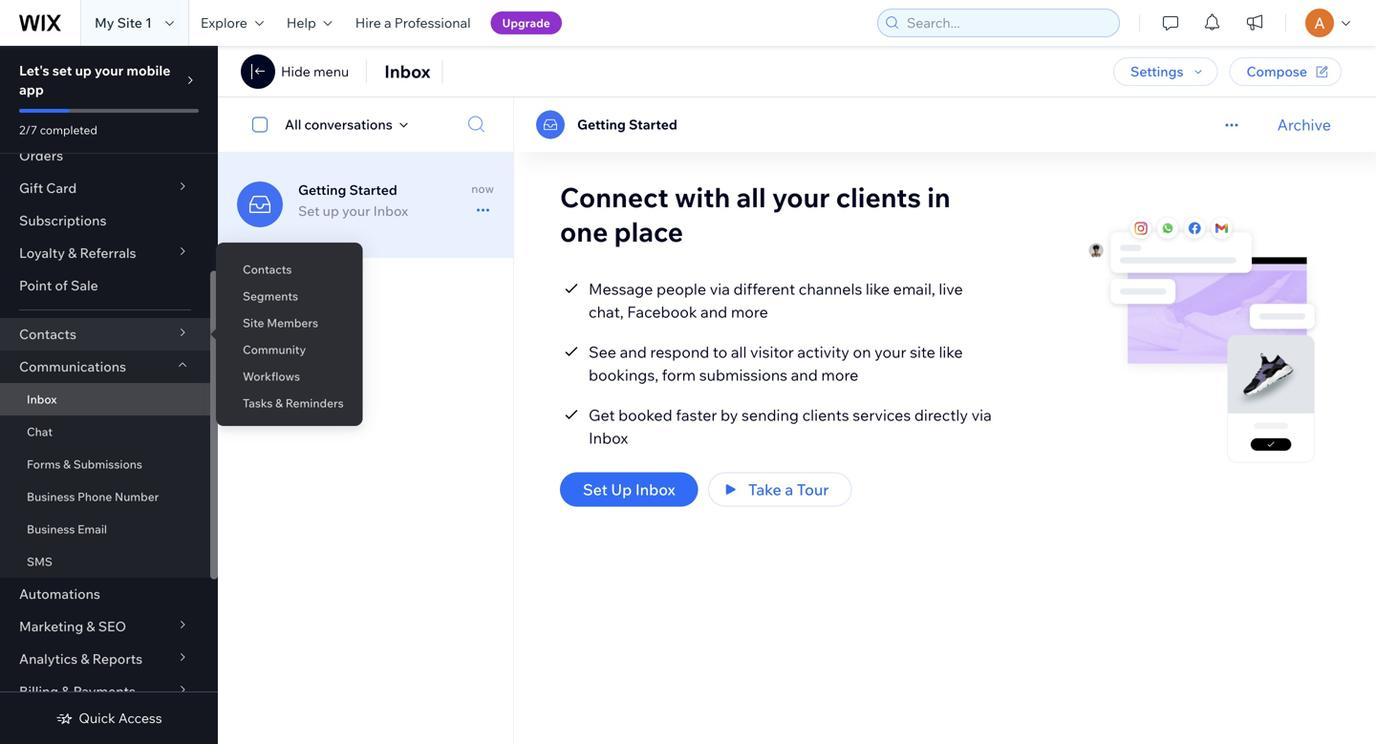 Task type: describe. For each thing, give the bounding box(es) containing it.
quick access
[[79, 710, 162, 727]]

2/7 completed
[[19, 123, 97, 137]]

upgrade
[[502, 16, 550, 30]]

professional
[[394, 14, 471, 31]]

2/7
[[19, 123, 37, 137]]

& for billing
[[61, 683, 70, 700]]

message
[[589, 280, 653, 299]]

business for business phone number
[[27, 490, 75, 504]]

set up inbox button
[[560, 473, 698, 507]]

hire a professional
[[355, 14, 471, 31]]

via inside get booked faster by sending clients services directly via inbox
[[972, 406, 992, 425]]

faster
[[676, 406, 717, 425]]

my
[[95, 14, 114, 31]]

now
[[472, 182, 494, 196]]

1 horizontal spatial getting
[[577, 116, 626, 133]]

business for business email
[[27, 522, 75, 537]]

my site 1
[[95, 14, 152, 31]]

set
[[52, 62, 72, 79]]

one
[[560, 215, 608, 249]]

let's
[[19, 62, 49, 79]]

up
[[611, 480, 632, 500]]

archive
[[1278, 115, 1331, 134]]

like inside message people via different channels like email, live chat, facebook and more
[[866, 280, 890, 299]]

billing
[[19, 683, 58, 700]]

1 horizontal spatial up
[[323, 203, 339, 219]]

all inside 'connect with all your clients in one place'
[[736, 181, 766, 214]]

clients inside get booked faster by sending clients services directly via inbox
[[802, 406, 849, 425]]

2 horizontal spatial and
[[791, 366, 818, 385]]

communications button
[[0, 351, 210, 383]]

compose button
[[1230, 57, 1342, 86]]

segments
[[243, 289, 298, 303]]

inbox inside get booked faster by sending clients services directly via inbox
[[589, 429, 628, 448]]

facebook
[[627, 303, 697, 322]]

mobile
[[127, 62, 170, 79]]

seo
[[98, 618, 126, 635]]

payments
[[73, 683, 136, 700]]

subscriptions link
[[0, 205, 210, 237]]

Search... field
[[901, 10, 1114, 36]]

of
[[55, 277, 68, 294]]

get
[[589, 406, 615, 425]]

up inside the let's set up your mobile app
[[75, 62, 92, 79]]

1 vertical spatial getting
[[298, 182, 346, 198]]

different
[[734, 280, 795, 299]]

upgrade button
[[491, 11, 562, 34]]

form
[[662, 366, 696, 385]]

sms link
[[0, 546, 210, 578]]

booked
[[619, 406, 673, 425]]

1 horizontal spatial site
[[243, 316, 264, 330]]

people
[[657, 280, 706, 299]]

orders
[[19, 147, 63, 164]]

settings button
[[1114, 57, 1218, 86]]

automations link
[[0, 578, 210, 611]]

inbox inside set up inbox button
[[635, 480, 675, 500]]

billing & payments
[[19, 683, 136, 700]]

reports
[[92, 651, 143, 668]]

bookings,
[[589, 366, 659, 385]]

0 vertical spatial getting started image
[[536, 110, 565, 139]]

site members link
[[216, 307, 363, 339]]

gift card button
[[0, 172, 210, 205]]

contacts for the contacts "popup button"
[[19, 326, 76, 343]]

more inside message people via different channels like email, live chat, facebook and more
[[731, 303, 768, 322]]

loyalty
[[19, 245, 65, 261]]

set for set up inbox
[[583, 480, 608, 500]]

clients inside 'connect with all your clients in one place'
[[836, 181, 921, 214]]

respond
[[650, 343, 709, 362]]

1 vertical spatial and
[[620, 343, 647, 362]]

quick
[[79, 710, 115, 727]]

number
[[115, 490, 159, 504]]

help
[[287, 14, 316, 31]]

communications
[[19, 358, 126, 375]]

referrals
[[80, 245, 136, 261]]

activity
[[798, 343, 850, 362]]

tasks & reminders
[[243, 396, 344, 411]]

compose
[[1247, 63, 1308, 80]]

community link
[[216, 334, 363, 366]]

sending
[[742, 406, 799, 425]]

orders link
[[0, 140, 210, 172]]

business phone number link
[[0, 481, 210, 513]]

take
[[748, 480, 782, 500]]

hire a professional link
[[344, 0, 482, 46]]

all
[[285, 116, 301, 133]]

your inside the see and respond to all visitor activity on your site like bookings, form submissions and more
[[875, 343, 907, 362]]

community
[[243, 343, 306, 357]]

workflows link
[[216, 360, 363, 393]]

directly
[[915, 406, 968, 425]]



Task type: vqa. For each thing, say whether or not it's contained in the screenshot.
4
no



Task type: locate. For each thing, give the bounding box(es) containing it.
more inside the see and respond to all visitor activity on your site like bookings, form submissions and more
[[821, 366, 859, 385]]

your inside 'connect with all your clients in one place'
[[772, 181, 830, 214]]

0 vertical spatial via
[[710, 280, 730, 299]]

all right to
[[731, 343, 747, 362]]

1 horizontal spatial contacts
[[243, 262, 292, 277]]

1 horizontal spatial like
[[939, 343, 963, 362]]

set up contacts link
[[298, 203, 320, 219]]

0 vertical spatial contacts
[[243, 262, 292, 277]]

more
[[731, 303, 768, 322], [821, 366, 859, 385]]

1 vertical spatial set
[[583, 480, 608, 500]]

more down different
[[731, 303, 768, 322]]

0 vertical spatial started
[[629, 116, 678, 133]]

0 vertical spatial like
[[866, 280, 890, 299]]

and up bookings,
[[620, 343, 647, 362]]

None checkbox
[[242, 113, 285, 136]]

contacts inside "popup button"
[[19, 326, 76, 343]]

started up connect
[[629, 116, 678, 133]]

set up inbox
[[583, 480, 675, 500]]

business email link
[[0, 513, 210, 546]]

& right billing
[[61, 683, 70, 700]]

your inside the let's set up your mobile app
[[95, 62, 124, 79]]

& right loyalty
[[68, 245, 77, 261]]

archive link
[[1278, 115, 1331, 134]]

explore
[[201, 14, 247, 31]]

a inside button
[[785, 480, 793, 500]]

&
[[68, 245, 77, 261], [275, 396, 283, 411], [63, 457, 71, 472], [86, 618, 95, 635], [81, 651, 89, 668], [61, 683, 70, 700]]

business up sms
[[27, 522, 75, 537]]

email,
[[893, 280, 936, 299]]

& for analytics
[[81, 651, 89, 668]]

& right the tasks
[[275, 396, 283, 411]]

contacts up communications at left
[[19, 326, 76, 343]]

menu
[[314, 63, 349, 80]]

conversations
[[304, 116, 393, 133]]

1 horizontal spatial getting started
[[577, 116, 678, 133]]

0 horizontal spatial getting started
[[298, 182, 397, 198]]

& for forms
[[63, 457, 71, 472]]

and inside message people via different channels like email, live chat, facebook and more
[[701, 303, 728, 322]]

0 horizontal spatial site
[[117, 14, 142, 31]]

settings
[[1131, 63, 1184, 80]]

0 vertical spatial more
[[731, 303, 768, 322]]

1 vertical spatial started
[[349, 182, 397, 198]]

set left up on the bottom
[[583, 480, 608, 500]]

set up your inbox
[[298, 203, 408, 219]]

message people via different channels like email, live chat, facebook and more
[[589, 280, 963, 322]]

0 vertical spatial set
[[298, 203, 320, 219]]

1 vertical spatial a
[[785, 480, 793, 500]]

all right with
[[736, 181, 766, 214]]

1 horizontal spatial getting started image
[[536, 110, 565, 139]]

1 vertical spatial more
[[821, 366, 859, 385]]

marketing & seo
[[19, 618, 126, 635]]

a for professional
[[384, 14, 391, 31]]

site
[[117, 14, 142, 31], [243, 316, 264, 330]]

2 business from the top
[[27, 522, 75, 537]]

and down activity
[[791, 366, 818, 385]]

like inside the see and respond to all visitor activity on your site like bookings, form submissions and more
[[939, 343, 963, 362]]

& for marketing
[[86, 618, 95, 635]]

to
[[713, 343, 728, 362]]

chat
[[27, 425, 53, 439]]

all conversations
[[285, 116, 393, 133]]

business phone number
[[27, 490, 159, 504]]

inbox link
[[0, 383, 210, 416]]

clients
[[836, 181, 921, 214], [802, 406, 849, 425]]

hide menu button
[[241, 54, 349, 89], [281, 63, 349, 80]]

analytics & reports button
[[0, 643, 210, 676]]

see
[[589, 343, 617, 362]]

live
[[939, 280, 963, 299]]

your
[[95, 62, 124, 79], [772, 181, 830, 214], [342, 203, 370, 219], [875, 343, 907, 362]]

gift
[[19, 180, 43, 196]]

card
[[46, 180, 77, 196]]

take a tour
[[748, 480, 829, 500]]

0 vertical spatial and
[[701, 303, 728, 322]]

see and respond to all visitor activity on your site like bookings, form submissions and more
[[589, 343, 963, 385]]

contacts for contacts link
[[243, 262, 292, 277]]

marketing & seo button
[[0, 611, 210, 643]]

analytics
[[19, 651, 78, 668]]

analytics & reports
[[19, 651, 143, 668]]

0 horizontal spatial via
[[710, 280, 730, 299]]

0 horizontal spatial set
[[298, 203, 320, 219]]

services
[[853, 406, 911, 425]]

contacts
[[243, 262, 292, 277], [19, 326, 76, 343]]

getting started up connect
[[577, 116, 678, 133]]

quick access button
[[56, 710, 162, 727]]

channels
[[799, 280, 862, 299]]

& for loyalty
[[68, 245, 77, 261]]

2 vertical spatial and
[[791, 366, 818, 385]]

getting up 'set up your inbox'
[[298, 182, 346, 198]]

0 horizontal spatial started
[[349, 182, 397, 198]]

getting up connect
[[577, 116, 626, 133]]

like left email,
[[866, 280, 890, 299]]

1 vertical spatial business
[[27, 522, 75, 537]]

point
[[19, 277, 52, 294]]

forms
[[27, 457, 61, 472]]

1 business from the top
[[27, 490, 75, 504]]

business down "forms" in the bottom left of the page
[[27, 490, 75, 504]]

1 vertical spatial up
[[323, 203, 339, 219]]

a for tour
[[785, 480, 793, 500]]

1 horizontal spatial started
[[629, 116, 678, 133]]

hire
[[355, 14, 381, 31]]

via right directly
[[972, 406, 992, 425]]

started up 'set up your inbox'
[[349, 182, 397, 198]]

contacts button
[[0, 318, 210, 351]]

gift card
[[19, 180, 77, 196]]

site down segments at the top of page
[[243, 316, 264, 330]]

loyalty & referrals button
[[0, 237, 210, 270]]

all
[[736, 181, 766, 214], [731, 343, 747, 362]]

0 horizontal spatial contacts
[[19, 326, 76, 343]]

site left 1
[[117, 14, 142, 31]]

sidebar element
[[0, 46, 218, 745]]

a right hire
[[384, 14, 391, 31]]

0 horizontal spatial getting started image
[[237, 182, 283, 227]]

0 vertical spatial getting started
[[577, 116, 678, 133]]

automations
[[19, 586, 100, 603]]

and down people
[[701, 303, 728, 322]]

up
[[75, 62, 92, 79], [323, 203, 339, 219]]

set inside set up inbox button
[[583, 480, 608, 500]]

forms & submissions link
[[0, 448, 210, 481]]

set for set up your inbox
[[298, 203, 320, 219]]

clients right 'sending'
[[802, 406, 849, 425]]

point of sale link
[[0, 270, 210, 302]]

0 vertical spatial up
[[75, 62, 92, 79]]

1 vertical spatial all
[[731, 343, 747, 362]]

& for tasks
[[275, 396, 283, 411]]

1 horizontal spatial and
[[701, 303, 728, 322]]

help button
[[275, 0, 344, 46]]

0 vertical spatial a
[[384, 14, 391, 31]]

submissions
[[699, 366, 788, 385]]

hide menu button down help
[[241, 54, 349, 89]]

getting started up 'set up your inbox'
[[298, 182, 397, 198]]

in
[[927, 181, 951, 214]]

hide menu button down help 'button'
[[281, 63, 349, 80]]

started
[[629, 116, 678, 133], [349, 182, 397, 198]]

up right set
[[75, 62, 92, 79]]

1 vertical spatial clients
[[802, 406, 849, 425]]

1 horizontal spatial more
[[821, 366, 859, 385]]

inbox inside "inbox" link
[[27, 392, 57, 407]]

tasks & reminders link
[[216, 387, 363, 420]]

business email
[[27, 522, 107, 537]]

email
[[78, 522, 107, 537]]

point of sale
[[19, 277, 98, 294]]

0 horizontal spatial and
[[620, 343, 647, 362]]

0 vertical spatial site
[[117, 14, 142, 31]]

members
[[267, 316, 318, 330]]

1 horizontal spatial a
[[785, 480, 793, 500]]

let's set up your mobile app
[[19, 62, 170, 98]]

connect with all your clients in one place
[[560, 181, 951, 249]]

like right site
[[939, 343, 963, 362]]

site members
[[243, 316, 318, 330]]

0 horizontal spatial getting
[[298, 182, 346, 198]]

0 horizontal spatial more
[[731, 303, 768, 322]]

business inside 'link'
[[27, 490, 75, 504]]

workflows
[[243, 369, 300, 384]]

0 vertical spatial business
[[27, 490, 75, 504]]

up up contacts link
[[323, 203, 339, 219]]

subscriptions
[[19, 212, 107, 229]]

hide menu
[[281, 63, 349, 80]]

a left tour
[[785, 480, 793, 500]]

via right people
[[710, 280, 730, 299]]

0 horizontal spatial up
[[75, 62, 92, 79]]

1 horizontal spatial set
[[583, 480, 608, 500]]

more down activity
[[821, 366, 859, 385]]

& left seo
[[86, 618, 95, 635]]

0 horizontal spatial a
[[384, 14, 391, 31]]

1 vertical spatial site
[[243, 316, 264, 330]]

0 vertical spatial clients
[[836, 181, 921, 214]]

0 horizontal spatial like
[[866, 280, 890, 299]]

connect
[[560, 181, 669, 214]]

visitor
[[750, 343, 794, 362]]

0 vertical spatial all
[[736, 181, 766, 214]]

forms & submissions
[[27, 457, 142, 472]]

tour
[[797, 480, 829, 500]]

clients left in
[[836, 181, 921, 214]]

1 horizontal spatial via
[[972, 406, 992, 425]]

getting started image
[[536, 110, 565, 139], [237, 182, 283, 227]]

contacts up segments at the top of page
[[243, 262, 292, 277]]

0 vertical spatial getting
[[577, 116, 626, 133]]

with
[[675, 181, 730, 214]]

1 vertical spatial contacts
[[19, 326, 76, 343]]

1 vertical spatial getting started image
[[237, 182, 283, 227]]

submissions
[[73, 457, 142, 472]]

1 vertical spatial via
[[972, 406, 992, 425]]

1 vertical spatial like
[[939, 343, 963, 362]]

app
[[19, 81, 44, 98]]

all inside the see and respond to all visitor activity on your site like bookings, form submissions and more
[[731, 343, 747, 362]]

sms
[[27, 555, 52, 569]]

by
[[721, 406, 738, 425]]

via inside message people via different channels like email, live chat, facebook and more
[[710, 280, 730, 299]]

& inside popup button
[[81, 651, 89, 668]]

completed
[[40, 123, 97, 137]]

1 vertical spatial getting started
[[298, 182, 397, 198]]

phone
[[78, 490, 112, 504]]

1
[[145, 14, 152, 31]]

& left reports
[[81, 651, 89, 668]]

chat,
[[589, 303, 624, 322]]

& right "forms" in the bottom left of the page
[[63, 457, 71, 472]]



